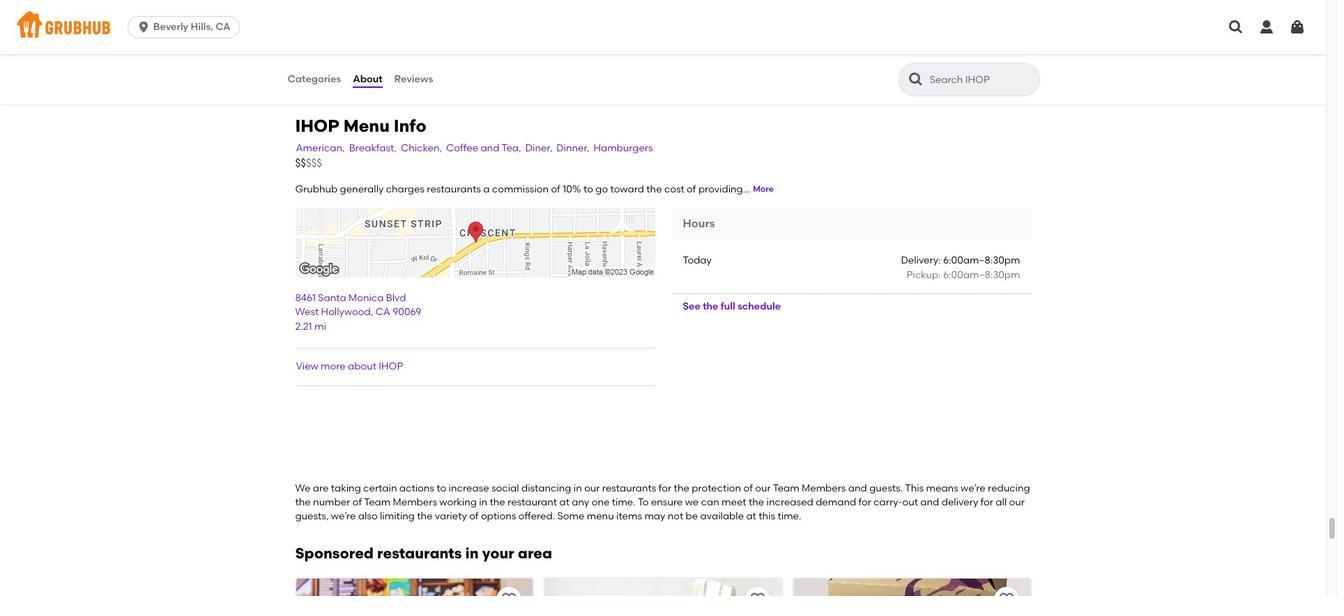 Task type: describe. For each thing, give the bounding box(es) containing it.
to
[[638, 496, 649, 508]]

more
[[753, 184, 774, 194]]

to inside we are taking certain actions to increase social distancing in our restaurants for the protection of our team members and guests. this means we're reducing the number of team members working in the restaurant at any one time. to ensure we can meet the increased demand for carry-out and delivery for all our guests, we're also limiting the variety of options offered. some menu items may not be available at this time.
[[437, 482, 446, 494]]

all
[[996, 496, 1007, 508]]

1 horizontal spatial at
[[746, 511, 756, 522]]

coffee and tea, button
[[446, 141, 522, 156]]

options
[[481, 511, 516, 522]]

this
[[905, 482, 924, 494]]

the left the variety
[[417, 511, 433, 522]]

menu
[[344, 116, 390, 136]]

we
[[685, 496, 699, 508]]

increased
[[767, 496, 814, 508]]

reducing
[[988, 482, 1030, 494]]

some
[[557, 511, 585, 522]]

blvd
[[386, 292, 406, 304]]

save this restaurant image for ben & jerry's logo
[[501, 591, 517, 596]]

8461
[[295, 292, 316, 304]]

pickup:
[[907, 269, 941, 281]]

guests.
[[870, 482, 903, 494]]

available
[[700, 511, 744, 522]]

hamburgers button
[[593, 141, 654, 156]]

ca inside button
[[216, 21, 230, 33]]

sponsored
[[295, 544, 374, 562]]

offered.
[[519, 511, 555, 522]]

your
[[482, 544, 514, 562]]

1 vertical spatial and
[[848, 482, 867, 494]]

protection
[[692, 482, 741, 494]]

more button
[[753, 184, 774, 196]]

6:00am–8:30pm for pickup: 6:00am–8:30pm
[[943, 269, 1020, 281]]

can
[[701, 496, 719, 508]]

the up options
[[490, 496, 505, 508]]

charges
[[386, 183, 425, 195]]

grubhub generally charges restaurants a commission of 10% to go toward the cost of providing ... more
[[295, 183, 774, 195]]

...
[[743, 183, 750, 195]]

chicken,
[[401, 142, 442, 154]]

items
[[616, 511, 642, 522]]

dinner, button
[[556, 141, 590, 156]]

2 horizontal spatial our
[[1009, 496, 1025, 508]]

of down working
[[469, 511, 479, 522]]

search icon image
[[907, 71, 924, 88]]

area
[[518, 544, 552, 562]]

coffee
[[446, 142, 478, 154]]

the up 'we'
[[674, 482, 689, 494]]

the up the this
[[749, 496, 764, 508]]

the inside button
[[703, 300, 719, 312]]

tea,
[[502, 142, 521, 154]]

pickup: 6:00am–8:30pm
[[907, 269, 1020, 281]]

reviews button
[[394, 54, 434, 105]]

reviews
[[394, 73, 433, 85]]

view
[[296, 361, 318, 373]]

demand
[[816, 496, 856, 508]]

categories
[[288, 73, 341, 85]]

mi
[[314, 321, 326, 332]]

10%
[[563, 183, 581, 195]]

view more about ihop
[[296, 361, 403, 373]]

0 horizontal spatial in
[[465, 544, 479, 562]]

santa
[[318, 292, 346, 304]]

full
[[721, 300, 735, 312]]

toward
[[610, 183, 644, 195]]

0 vertical spatial time.
[[612, 496, 636, 508]]

ben & jerry's logo image
[[296, 578, 533, 596]]

about button
[[352, 54, 383, 105]]

one
[[592, 496, 610, 508]]

monica
[[349, 292, 384, 304]]

chicken, button
[[400, 141, 443, 156]]

menu
[[587, 511, 614, 522]]

sponsored restaurants in your area
[[295, 544, 552, 562]]

be
[[686, 511, 698, 522]]

beverly
[[153, 21, 188, 33]]

2 horizontal spatial and
[[921, 496, 939, 508]]

a
[[483, 183, 490, 195]]

1 horizontal spatial to
[[584, 183, 593, 195]]

categories button
[[287, 54, 342, 105]]

commission
[[492, 183, 549, 195]]

1 horizontal spatial svg image
[[1228, 19, 1245, 36]]

guests,
[[295, 511, 329, 522]]

main navigation navigation
[[0, 0, 1327, 54]]

today
[[683, 255, 712, 267]]

providing
[[699, 183, 743, 195]]

grubhub
[[295, 183, 338, 195]]

save this restaurant image for taco bell logo
[[999, 591, 1016, 596]]

ihop logo image
[[545, 578, 782, 596]]

hamburgers
[[594, 142, 653, 154]]

of up also
[[353, 496, 362, 508]]

american, breakfast, chicken, coffee and tea, diner, dinner, hamburgers
[[296, 142, 653, 154]]

means
[[926, 482, 959, 494]]

restaurant
[[508, 496, 557, 508]]

restaurants inside we are taking certain actions to increase social distancing in our restaurants for the protection of our team members and guests. this means we're reducing the number of team members working in the restaurant at any one time. to ensure we can meet the increased demand for carry-out and delivery for all our guests, we're also limiting the variety of options offered. some menu items may not be available at this time.
[[602, 482, 656, 494]]

working
[[440, 496, 477, 508]]

cost
[[664, 183, 685, 195]]

hills,
[[191, 21, 213, 33]]

taking
[[331, 482, 361, 494]]

2 horizontal spatial for
[[981, 496, 994, 508]]



Task type: locate. For each thing, give the bounding box(es) containing it.
american, button
[[295, 141, 346, 156]]

distancing
[[522, 482, 571, 494]]

1 horizontal spatial for
[[859, 496, 872, 508]]

1 horizontal spatial team
[[773, 482, 800, 494]]

0 vertical spatial in
[[574, 482, 582, 494]]

0 horizontal spatial to
[[437, 482, 446, 494]]

the left cost
[[647, 183, 662, 195]]

6:00am–8:30pm down delivery: 6:00am–8:30pm
[[943, 269, 1020, 281]]

for left all
[[981, 496, 994, 508]]

0 vertical spatial ihop
[[295, 116, 339, 136]]

1 6:00am–8:30pm from the top
[[943, 255, 1020, 267]]

the down we
[[295, 496, 311, 508]]

2 horizontal spatial save this restaurant image
[[999, 591, 1016, 596]]

2 save this restaurant button from the left
[[745, 587, 771, 596]]

in left your
[[465, 544, 479, 562]]

of up 'meet'
[[744, 482, 753, 494]]

and left tea,
[[481, 142, 499, 154]]

ca right ,
[[376, 306, 390, 318]]

certain
[[363, 482, 397, 494]]

1 vertical spatial ca
[[376, 306, 390, 318]]

1 horizontal spatial ihop
[[379, 361, 403, 373]]

1 horizontal spatial we're
[[961, 482, 986, 494]]

0 vertical spatial and
[[481, 142, 499, 154]]

our up the one
[[584, 482, 600, 494]]

in up any
[[574, 482, 582, 494]]

2.21
[[295, 321, 312, 332]]

1 vertical spatial time.
[[778, 511, 801, 522]]

actions
[[399, 482, 434, 494]]

save this restaurant image for ihop logo
[[750, 591, 766, 596]]

taco bell logo image
[[794, 578, 1031, 596]]

$$$$$
[[295, 157, 322, 169]]

schedule
[[738, 300, 781, 312]]

1 vertical spatial team
[[364, 496, 391, 508]]

0 vertical spatial to
[[584, 183, 593, 195]]

2 6:00am–8:30pm from the top
[[943, 269, 1020, 281]]

restaurants up to
[[602, 482, 656, 494]]

,
[[371, 306, 373, 318]]

west
[[295, 306, 319, 318]]

2 vertical spatial and
[[921, 496, 939, 508]]

carry-
[[874, 496, 903, 508]]

at left the this
[[746, 511, 756, 522]]

and down means
[[921, 496, 939, 508]]

of left 10%
[[551, 183, 560, 195]]

3 save this restaurant image from the left
[[999, 591, 1016, 596]]

breakfast,
[[349, 142, 397, 154]]

ihop
[[295, 116, 339, 136], [379, 361, 403, 373]]

we're up "delivery"
[[961, 482, 986, 494]]

save this restaurant button
[[496, 587, 521, 596], [745, 587, 771, 596], [995, 587, 1020, 596]]

the left full
[[703, 300, 719, 312]]

2 horizontal spatial in
[[574, 482, 582, 494]]

to
[[584, 183, 593, 195], [437, 482, 446, 494]]

members up demand
[[802, 482, 846, 494]]

our right all
[[1009, 496, 1025, 508]]

svg image
[[1289, 19, 1306, 36]]

team down certain
[[364, 496, 391, 508]]

ca right hills,
[[216, 21, 230, 33]]

to left the go
[[584, 183, 593, 195]]

not
[[668, 511, 683, 522]]

we're down number on the left
[[331, 511, 356, 522]]

we're
[[961, 482, 986, 494], [331, 511, 356, 522]]

breakfast, button
[[348, 141, 397, 156]]

0 vertical spatial team
[[773, 482, 800, 494]]

2 horizontal spatial svg image
[[1259, 19, 1275, 36]]

0 horizontal spatial and
[[481, 142, 499, 154]]

team
[[773, 482, 800, 494], [364, 496, 391, 508]]

1 vertical spatial in
[[479, 496, 487, 508]]

0 vertical spatial at
[[560, 496, 570, 508]]

svg image
[[1228, 19, 1245, 36], [1259, 19, 1275, 36], [137, 20, 151, 34]]

info
[[394, 116, 427, 136]]

any
[[572, 496, 589, 508]]

of
[[551, 183, 560, 195], [687, 183, 696, 195], [744, 482, 753, 494], [353, 496, 362, 508], [469, 511, 479, 522]]

6:00am–8:30pm up pickup: 6:00am–8:30pm
[[943, 255, 1020, 267]]

ihop up american,
[[295, 116, 339, 136]]

save this restaurant button for taco bell logo
[[995, 587, 1020, 596]]

8461 santa monica blvd west hollywood , ca 90069 2.21 mi
[[295, 292, 422, 332]]

diner,
[[525, 142, 552, 154]]

ihop menu info
[[295, 116, 427, 136]]

$$
[[295, 157, 306, 169]]

of right cost
[[687, 183, 696, 195]]

save this restaurant button for ihop logo
[[745, 587, 771, 596]]

0 vertical spatial 6:00am–8:30pm
[[943, 255, 1020, 267]]

0 horizontal spatial our
[[584, 482, 600, 494]]

6:00am–8:30pm
[[943, 255, 1020, 267], [943, 269, 1020, 281]]

0 horizontal spatial save this restaurant image
[[501, 591, 517, 596]]

our up the this
[[755, 482, 771, 494]]

variety
[[435, 511, 467, 522]]

hours
[[683, 217, 715, 230]]

meet
[[722, 496, 746, 508]]

delivery: 6:00am–8:30pm
[[901, 255, 1020, 267]]

0 horizontal spatial for
[[659, 482, 672, 494]]

beverly hills, ca
[[153, 21, 230, 33]]

delivery
[[942, 496, 978, 508]]

and up demand
[[848, 482, 867, 494]]

for
[[659, 482, 672, 494], [859, 496, 872, 508], [981, 496, 994, 508]]

1 horizontal spatial and
[[848, 482, 867, 494]]

beverly hills, ca button
[[128, 16, 245, 38]]

and
[[481, 142, 499, 154], [848, 482, 867, 494], [921, 496, 939, 508]]

1 vertical spatial 6:00am–8:30pm
[[943, 269, 1020, 281]]

about
[[353, 73, 382, 85]]

at
[[560, 496, 570, 508], [746, 511, 756, 522]]

3 save this restaurant button from the left
[[995, 587, 1020, 596]]

time.
[[612, 496, 636, 508], [778, 511, 801, 522]]

0 horizontal spatial ihop
[[295, 116, 339, 136]]

team up the increased
[[773, 482, 800, 494]]

1 vertical spatial we're
[[331, 511, 356, 522]]

2 vertical spatial restaurants
[[377, 544, 462, 562]]

restaurants
[[427, 183, 481, 195], [602, 482, 656, 494], [377, 544, 462, 562]]

1 save this restaurant button from the left
[[496, 587, 521, 596]]

save this restaurant button for ben & jerry's logo
[[496, 587, 521, 596]]

also
[[358, 511, 378, 522]]

1 vertical spatial ihop
[[379, 361, 403, 373]]

1 horizontal spatial ca
[[376, 306, 390, 318]]

0 horizontal spatial at
[[560, 496, 570, 508]]

1 horizontal spatial in
[[479, 496, 487, 508]]

members down actions
[[393, 496, 437, 508]]

0 horizontal spatial time.
[[612, 496, 636, 508]]

1 vertical spatial at
[[746, 511, 756, 522]]

are
[[313, 482, 329, 494]]

time. down the increased
[[778, 511, 801, 522]]

1 horizontal spatial our
[[755, 482, 771, 494]]

0 horizontal spatial ca
[[216, 21, 230, 33]]

increase
[[449, 482, 489, 494]]

1 vertical spatial to
[[437, 482, 446, 494]]

0 horizontal spatial save this restaurant button
[[496, 587, 521, 596]]

hollywood
[[321, 306, 371, 318]]

0 horizontal spatial we're
[[331, 511, 356, 522]]

6:00am–8:30pm for delivery: 6:00am–8:30pm
[[943, 255, 1020, 267]]

dinner,
[[557, 142, 589, 154]]

at up some
[[560, 496, 570, 508]]

see the full schedule button
[[672, 294, 792, 319]]

2 save this restaurant image from the left
[[750, 591, 766, 596]]

more
[[321, 361, 346, 373]]

0 vertical spatial members
[[802, 482, 846, 494]]

tab
[[281, 27, 380, 48]]

the
[[647, 183, 662, 195], [703, 300, 719, 312], [674, 482, 689, 494], [295, 496, 311, 508], [490, 496, 505, 508], [749, 496, 764, 508], [417, 511, 433, 522]]

2 horizontal spatial save this restaurant button
[[995, 587, 1020, 596]]

Search IHOP search field
[[928, 73, 1035, 86]]

0 horizontal spatial team
[[364, 496, 391, 508]]

save this restaurant image
[[501, 591, 517, 596], [750, 591, 766, 596], [999, 591, 1016, 596]]

0 horizontal spatial svg image
[[137, 20, 151, 34]]

time. up the items
[[612, 496, 636, 508]]

ihop right about
[[379, 361, 403, 373]]

members
[[802, 482, 846, 494], [393, 496, 437, 508]]

0 vertical spatial restaurants
[[427, 183, 481, 195]]

number
[[313, 496, 350, 508]]

1 horizontal spatial members
[[802, 482, 846, 494]]

1 horizontal spatial time.
[[778, 511, 801, 522]]

for up ensure
[[659, 482, 672, 494]]

2 vertical spatial in
[[465, 544, 479, 562]]

for left carry-
[[859, 496, 872, 508]]

ensure
[[651, 496, 683, 508]]

see
[[683, 300, 701, 312]]

see the full schedule
[[683, 300, 781, 312]]

0 vertical spatial we're
[[961, 482, 986, 494]]

0 vertical spatial ca
[[216, 21, 230, 33]]

restaurants up ben & jerry's logo
[[377, 544, 462, 562]]

1 vertical spatial restaurants
[[602, 482, 656, 494]]

in
[[574, 482, 582, 494], [479, 496, 487, 508], [465, 544, 479, 562]]

ca inside 8461 santa monica blvd west hollywood , ca 90069 2.21 mi
[[376, 306, 390, 318]]

out
[[903, 496, 918, 508]]

1 save this restaurant image from the left
[[501, 591, 517, 596]]

social
[[492, 482, 519, 494]]

1 horizontal spatial save this restaurant button
[[745, 587, 771, 596]]

1 vertical spatial members
[[393, 496, 437, 508]]

to up working
[[437, 482, 446, 494]]

0 horizontal spatial members
[[393, 496, 437, 508]]

svg image inside 'beverly hills, ca' button
[[137, 20, 151, 34]]

90069
[[393, 306, 422, 318]]

in down increase
[[479, 496, 487, 508]]

1 horizontal spatial save this restaurant image
[[750, 591, 766, 596]]

restaurants left a
[[427, 183, 481, 195]]

this
[[759, 511, 775, 522]]



Task type: vqa. For each thing, say whether or not it's contained in the screenshot.
TACO BELL LOGO
yes



